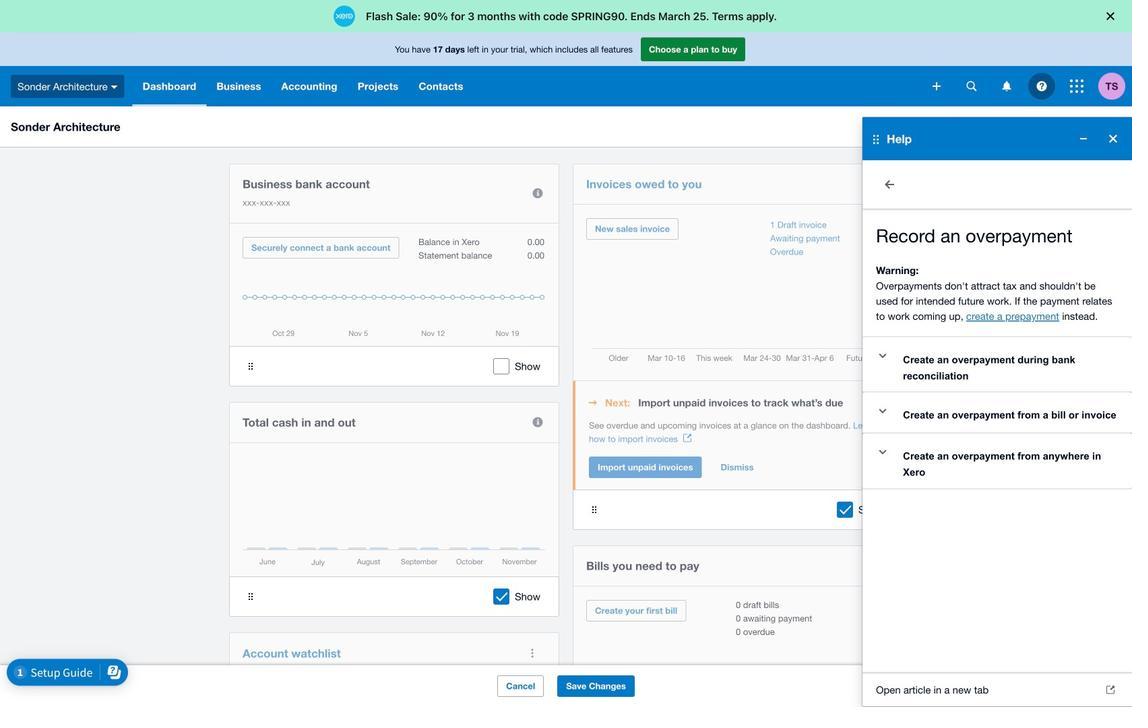 Task type: describe. For each thing, give the bounding box(es) containing it.
panel body document
[[589, 419, 890, 446]]

1 horizontal spatial svg image
[[1037, 81, 1047, 91]]

close article image
[[876, 171, 903, 198]]

2 horizontal spatial svg image
[[1003, 81, 1012, 91]]

opens in a new tab image
[[684, 434, 692, 443]]

help menu search results element
[[863, 160, 1133, 708]]

collapse help menu image
[[1071, 125, 1097, 152]]

1 toggle image from the top
[[870, 343, 897, 370]]

2 horizontal spatial svg image
[[1071, 80, 1084, 93]]



Task type: locate. For each thing, give the bounding box(es) containing it.
close help menu image
[[1100, 125, 1127, 152]]

toggle image up toggle icon
[[870, 343, 897, 370]]

1 vertical spatial toggle image
[[870, 439, 897, 466]]

toggle image down toggle icon
[[870, 439, 897, 466]]

group
[[863, 117, 1133, 708]]

banner
[[0, 32, 1133, 708]]

1 horizontal spatial svg image
[[967, 81, 977, 91]]

0 vertical spatial toggle image
[[870, 343, 897, 370]]

toggle image
[[870, 343, 897, 370], [870, 439, 897, 466]]

toggle image
[[870, 398, 897, 425]]

dialog
[[0, 0, 1133, 32]]

2 toggle image from the top
[[870, 439, 897, 466]]

0 horizontal spatial svg image
[[933, 82, 941, 90]]

svg image
[[967, 81, 977, 91], [1003, 81, 1012, 91], [111, 85, 118, 89]]

svg image
[[1071, 80, 1084, 93], [1037, 81, 1047, 91], [933, 82, 941, 90]]

0 horizontal spatial svg image
[[111, 85, 118, 89]]



Task type: vqa. For each thing, say whether or not it's contained in the screenshot.
Toggle image
yes



